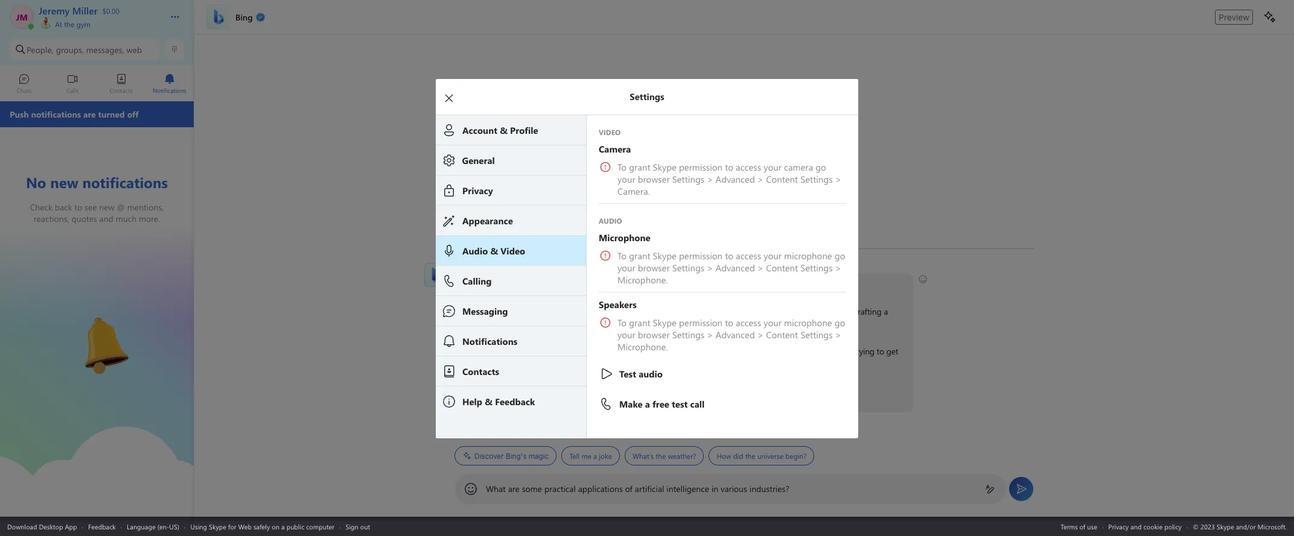 Task type: locate. For each thing, give the bounding box(es) containing it.
grant up '(smileeyes)'
[[629, 250, 651, 262]]

1 vertical spatial to
[[618, 250, 627, 262]]

0 vertical spatial advanced
[[716, 173, 755, 185]]

a right the drafting
[[884, 306, 888, 318]]

better!
[[461, 359, 485, 371]]

go right camera
[[816, 161, 827, 173]]

web
[[238, 523, 252, 532]]

1 grant from the top
[[629, 161, 651, 173]]

to up today?
[[618, 250, 627, 262]]

the right did at the right
[[745, 452, 756, 461]]

1 content from the top
[[766, 173, 798, 185]]

groups, inside button
[[56, 44, 84, 55]]

what are some practical applications of artificial intelligence in various industries?
[[486, 484, 790, 495]]

2 vertical spatial content
[[766, 329, 798, 341]]

ai
[[486, 346, 493, 357]]

1 vertical spatial i
[[641, 346, 643, 357]]

me left with at the bottom of page
[[661, 319, 672, 331]]

1 horizontal spatial me
[[582, 452, 592, 461]]

2 vertical spatial permission
[[679, 317, 723, 329]]

0 vertical spatial in
[[676, 306, 683, 318]]

skype
[[653, 161, 677, 173], [653, 250, 677, 262], [653, 317, 677, 329], [209, 523, 226, 532]]

and
[[1131, 523, 1142, 532]]

0 vertical spatial browser
[[638, 173, 670, 185]]

0 horizontal spatial get
[[768, 346, 780, 357]]

privacy
[[1109, 523, 1129, 532]]

1 vertical spatial of
[[625, 484, 633, 495]]

is
[[494, 280, 499, 291]]

0 horizontal spatial for
[[228, 523, 236, 532]]

1 vertical spatial you
[[468, 386, 482, 397]]

2 vertical spatial a
[[281, 523, 285, 532]]

1 vertical spatial go
[[835, 250, 846, 262]]

feedback
[[88, 523, 116, 532]]

1 vertical spatial a
[[594, 452, 597, 461]]

0 vertical spatial me
[[476, 306, 488, 318]]

i'm left "just"
[[825, 346, 836, 357]]

0 horizontal spatial a
[[281, 523, 285, 532]]

me inside tell me a joke button
[[582, 452, 592, 461]]

grant
[[629, 161, 651, 173], [629, 250, 651, 262], [629, 317, 651, 329]]

type right over,
[[551, 386, 567, 397]]

of
[[523, 306, 530, 318], [625, 484, 633, 495], [1080, 523, 1086, 532]]

1 vertical spatial access
[[736, 250, 761, 262]]

i'm
[[461, 346, 472, 357], [537, 346, 548, 357], [825, 346, 836, 357]]

0 vertical spatial grant
[[629, 161, 651, 173]]

using
[[190, 523, 207, 532]]

i'm right so
[[537, 346, 548, 357]]

0 vertical spatial microphone.
[[618, 274, 668, 286]]

remember
[[579, 319, 616, 331]]

if
[[461, 386, 466, 397]]

2 vertical spatial access
[[736, 317, 761, 329]]

2 horizontal spatial for
[[761, 306, 771, 318]]

>
[[707, 173, 713, 185], [758, 173, 764, 185], [835, 173, 842, 185], [707, 262, 713, 274], [758, 262, 764, 274], [835, 262, 842, 274], [707, 329, 713, 341], [758, 329, 764, 341], [835, 329, 842, 341]]

your
[[764, 161, 782, 173], [618, 173, 636, 185], [764, 250, 782, 262], [618, 262, 636, 274], [773, 306, 789, 318], [764, 317, 782, 329], [618, 329, 636, 341]]

1 horizontal spatial i'm
[[537, 346, 548, 357]]

2 vertical spatial of
[[1080, 523, 1086, 532]]

0 vertical spatial i
[[557, 280, 559, 291]]

newtopic
[[569, 386, 603, 397]]

1 horizontal spatial groups,
[[550, 319, 577, 331]]

0 vertical spatial for
[[761, 306, 771, 318]]

2 vertical spatial browser
[[638, 329, 670, 341]]

groups, down at the gym
[[56, 44, 84, 55]]

microphone up trip
[[784, 250, 832, 262]]

i'm left 'an'
[[461, 346, 472, 357]]

permission inside to grant skype permission to access your camera go your browser settings > advanced > content settings > camera.
[[679, 161, 723, 173]]

a
[[884, 306, 888, 318], [594, 452, 597, 461], [281, 523, 285, 532]]

2 horizontal spatial i'm
[[825, 346, 836, 357]]

2 vertical spatial for
[[228, 523, 236, 532]]

1 microphone. from the top
[[618, 274, 668, 286]]

using skype for web safely on a public computer link
[[190, 523, 335, 532]]

1 get from the left
[[768, 346, 780, 357]]

2 content from the top
[[766, 262, 798, 274]]

to left mention
[[618, 317, 627, 329]]

story
[[461, 319, 479, 331]]

feedback link
[[88, 523, 116, 532]]

the
[[64, 19, 74, 29], [656, 452, 666, 461], [745, 452, 756, 461]]

go left the drafting
[[835, 317, 846, 329]]

0 horizontal spatial type
[[505, 306, 521, 318]]

itinerary
[[729, 306, 758, 318]]

1 to from the top
[[618, 161, 627, 173]]

1 vertical spatial content
[[766, 262, 798, 274]]

language
[[127, 523, 156, 532]]

type up curious
[[505, 306, 521, 318]]

1 horizontal spatial a
[[594, 452, 597, 461]]

1 horizontal spatial for
[[482, 319, 492, 331]]

preview
[[1219, 12, 1250, 22]]

to
[[725, 161, 734, 173], [725, 250, 734, 262], [806, 306, 813, 318], [725, 317, 734, 329], [619, 319, 626, 331], [877, 346, 885, 357], [504, 386, 511, 397]]

0 vertical spatial a
[[884, 306, 888, 318]]

camera.
[[618, 185, 650, 197]]

0 horizontal spatial the
[[64, 19, 74, 29]]

what
[[486, 484, 506, 495]]

in
[[541, 319, 547, 331]]

help
[[561, 280, 577, 291]]

this
[[479, 280, 492, 291]]

1 vertical spatial for
[[482, 319, 492, 331]]

of up kids.
[[523, 306, 530, 318]]

access up itinerary at the right bottom of the page
[[736, 250, 761, 262]]

3 permission from the top
[[679, 317, 723, 329]]

for
[[761, 306, 771, 318], [482, 319, 492, 331], [228, 523, 236, 532]]

2 horizontal spatial the
[[745, 452, 756, 461]]

for left web
[[228, 523, 236, 532]]

discover
[[475, 452, 504, 461]]

groups, inside ask me any type of question, like finding vegan restaurants in cambridge, itinerary for your trip to europe or drafting a story for curious kids. in groups, remember to mention me with @bing. i'm an ai preview, so i'm still learning. sometimes i might say something weird. don't get mad at me, i'm just trying to get better! if you want to start over, type
[[550, 319, 577, 331]]

0 vertical spatial permission
[[679, 161, 723, 173]]

how right !
[[523, 280, 540, 291]]

mad
[[782, 346, 799, 357]]

language (en-us)
[[127, 523, 179, 532]]

1 vertical spatial permission
[[679, 250, 723, 262]]

1 vertical spatial me
[[661, 319, 672, 331]]

for right itinerary at the right bottom of the page
[[761, 306, 771, 318]]

you right help
[[579, 280, 592, 291]]

terms
[[1061, 523, 1078, 532]]

use
[[1088, 523, 1098, 532]]

1 horizontal spatial the
[[656, 452, 666, 461]]

1 vertical spatial how
[[717, 452, 731, 461]]

3 content from the top
[[766, 329, 798, 341]]

1 vertical spatial to grant skype permission to access your microphone go your browser settings > advanced > content settings > microphone.
[[618, 317, 848, 353]]

industries?
[[750, 484, 790, 495]]

1 browser from the top
[[638, 173, 670, 185]]

1 vertical spatial microphone
[[784, 317, 832, 329]]

applications
[[578, 484, 623, 495]]

of left artificial
[[625, 484, 633, 495]]

a right on
[[281, 523, 285, 532]]

(openhands)
[[824, 385, 869, 397]]

to grant skype permission to access your microphone go your browser settings > advanced > content settings > microphone.
[[618, 250, 848, 286], [618, 317, 848, 353]]

get left mad
[[768, 346, 780, 357]]

web
[[127, 44, 142, 55]]

2 access from the top
[[736, 250, 761, 262]]

access left camera
[[736, 161, 761, 173]]

go inside to grant skype permission to access your camera go your browser settings > advanced > content settings > camera.
[[816, 161, 827, 173]]

you right the if on the left of the page
[[468, 386, 482, 397]]

to inside to grant skype permission to access your camera go your browser settings > advanced > content settings > camera.
[[725, 161, 734, 173]]

am
[[488, 263, 499, 272]]

1 vertical spatial groups,
[[550, 319, 577, 331]]

tell me a joke
[[570, 452, 612, 461]]

microphone. up "restaurants"
[[618, 274, 668, 286]]

0 vertical spatial go
[[816, 161, 827, 173]]

2 vertical spatial advanced
[[716, 329, 755, 341]]

grant up camera.
[[629, 161, 651, 173]]

get
[[768, 346, 780, 357], [887, 346, 899, 357]]

0 horizontal spatial how
[[523, 280, 540, 291]]

microphone up at at the right of the page
[[784, 317, 832, 329]]

bing, 9:24 am
[[455, 263, 499, 272]]

say
[[668, 346, 680, 357]]

microphone. down mention
[[618, 341, 668, 353]]

i left might
[[641, 346, 643, 357]]

grant inside to grant skype permission to access your camera go your browser settings > advanced > content settings > camera.
[[629, 161, 651, 173]]

1 permission from the top
[[679, 161, 723, 173]]

(smileeyes)
[[622, 279, 661, 290]]

joke
[[599, 452, 612, 461]]

1 vertical spatial microphone.
[[618, 341, 668, 353]]

microphone
[[784, 250, 832, 262], [784, 317, 832, 329]]

2 vertical spatial to
[[618, 317, 627, 329]]

to inside to grant skype permission to access your camera go your browser settings > advanced > content settings > camera.
[[618, 161, 627, 173]]

1 vertical spatial advanced
[[716, 262, 755, 274]]

2 vertical spatial me
[[582, 452, 592, 461]]

can
[[542, 280, 554, 291]]

2 i'm from the left
[[537, 346, 548, 357]]

i
[[557, 280, 559, 291], [641, 346, 643, 357]]

0 horizontal spatial groups,
[[56, 44, 84, 55]]

of left the 'use'
[[1080, 523, 1086, 532]]

terms of use
[[1061, 523, 1098, 532]]

or
[[843, 306, 851, 318]]

so
[[527, 346, 535, 357]]

privacy and cookie policy
[[1109, 523, 1182, 532]]

content
[[766, 173, 798, 185], [766, 262, 798, 274], [766, 329, 798, 341]]

me right tell
[[582, 452, 592, 461]]

0 vertical spatial to
[[618, 161, 627, 173]]

0 horizontal spatial you
[[468, 386, 482, 397]]

1 horizontal spatial get
[[887, 346, 899, 357]]

using skype for web safely on a public computer
[[190, 523, 335, 532]]

1 vertical spatial browser
[[638, 262, 670, 274]]

for right the story
[[482, 319, 492, 331]]

1 advanced from the top
[[716, 173, 755, 185]]

1 horizontal spatial i
[[641, 346, 643, 357]]

3 i'm from the left
[[825, 346, 836, 357]]

learning.
[[565, 346, 596, 357]]

1 access from the top
[[736, 161, 761, 173]]

0 horizontal spatial me
[[476, 306, 488, 318]]

access up don't
[[736, 317, 761, 329]]

the right at
[[64, 19, 74, 29]]

2 grant from the top
[[629, 250, 651, 262]]

3 grant from the top
[[629, 317, 651, 329]]

2 browser from the top
[[638, 262, 670, 274]]

an
[[475, 346, 483, 357]]

go
[[816, 161, 827, 173], [835, 250, 846, 262], [835, 317, 846, 329]]

0 vertical spatial to grant skype permission to access your microphone go your browser settings > advanced > content settings > microphone.
[[618, 250, 848, 286]]

a left joke
[[594, 452, 597, 461]]

in left the various on the right bottom of page
[[712, 484, 719, 495]]

1 vertical spatial grant
[[629, 250, 651, 262]]

your inside ask me any type of question, like finding vegan restaurants in cambridge, itinerary for your trip to europe or drafting a story for curious kids. in groups, remember to mention me with @bing. i'm an ai preview, so i'm still learning. sometimes i might say something weird. don't get mad at me, i'm just trying to get better! if you want to start over, type
[[773, 306, 789, 318]]

9:24
[[473, 263, 486, 272]]

0 horizontal spatial i'm
[[461, 346, 472, 357]]

don't
[[747, 346, 766, 357]]

grant up might
[[629, 317, 651, 329]]

tab list
[[0, 68, 194, 101]]

0 horizontal spatial in
[[676, 306, 683, 318]]

0 horizontal spatial of
[[523, 306, 530, 318]]

0 vertical spatial you
[[579, 280, 592, 291]]

how
[[523, 280, 540, 291], [717, 452, 731, 461]]

me left "any" at left bottom
[[476, 306, 488, 318]]

in up with at the bottom of page
[[676, 306, 683, 318]]

0 vertical spatial microphone
[[784, 250, 832, 262]]

any
[[490, 306, 503, 318]]

2 horizontal spatial of
[[1080, 523, 1086, 532]]

hey, this is
[[461, 280, 502, 291]]

0 vertical spatial of
[[523, 306, 530, 318]]

1 horizontal spatial you
[[579, 280, 592, 291]]

0 vertical spatial groups,
[[56, 44, 84, 55]]

2 vertical spatial grant
[[629, 317, 651, 329]]

i right can
[[557, 280, 559, 291]]

get right trying
[[887, 346, 899, 357]]

groups, down like on the bottom
[[550, 319, 577, 331]]

0 vertical spatial access
[[736, 161, 761, 173]]

1 horizontal spatial type
[[551, 386, 567, 397]]

the right what's
[[656, 452, 666, 461]]

me for ask me any type of question, like finding vegan restaurants in cambridge, itinerary for your trip to europe or drafting a story for curious kids. in groups, remember to mention me with @bing. i'm an ai preview, so i'm still learning. sometimes i might say something weird. don't get mad at me, i'm just trying to get better! if you want to start over, type
[[476, 306, 488, 318]]

me,
[[810, 346, 823, 357]]

various
[[721, 484, 747, 495]]

0 vertical spatial content
[[766, 173, 798, 185]]

groups,
[[56, 44, 84, 55], [550, 319, 577, 331]]

me
[[476, 306, 488, 318], [661, 319, 672, 331], [582, 452, 592, 461]]

to up camera.
[[618, 161, 627, 173]]

2 horizontal spatial a
[[884, 306, 888, 318]]

go up or in the bottom right of the page
[[835, 250, 846, 262]]

1 vertical spatial in
[[712, 484, 719, 495]]

how left did at the right
[[717, 452, 731, 461]]

1 horizontal spatial how
[[717, 452, 731, 461]]

0 vertical spatial type
[[505, 306, 521, 318]]

sometimes
[[598, 346, 638, 357]]

2 advanced from the top
[[716, 262, 755, 274]]

policy
[[1165, 523, 1182, 532]]



Task type: describe. For each thing, give the bounding box(es) containing it.
in inside ask me any type of question, like finding vegan restaurants in cambridge, itinerary for your trip to europe or drafting a story for curious kids. in groups, remember to mention me with @bing. i'm an ai preview, so i'm still learning. sometimes i might say something weird. don't get mad at me, i'm just trying to get better! if you want to start over, type
[[676, 306, 683, 318]]

kids.
[[522, 319, 538, 331]]

browser inside to grant skype permission to access your camera go your browser settings > advanced > content settings > camera.
[[638, 173, 670, 185]]

sign
[[346, 523, 359, 532]]

like
[[568, 306, 580, 318]]

something
[[682, 346, 721, 357]]

people, groups, messages, web button
[[10, 39, 160, 60]]

you inside ask me any type of question, like finding vegan restaurants in cambridge, itinerary for your trip to europe or drafting a story for curious kids. in groups, remember to mention me with @bing. i'm an ai preview, so i'm still learning. sometimes i might say something weird. don't get mad at me, i'm just trying to get better! if you want to start over, type
[[468, 386, 482, 397]]

at the gym button
[[39, 17, 158, 29]]

people,
[[27, 44, 54, 55]]

content inside to grant skype permission to access your camera go your browser settings > advanced > content settings > camera.
[[766, 173, 798, 185]]

a inside button
[[594, 452, 597, 461]]

2 to from the top
[[618, 250, 627, 262]]

still
[[551, 346, 563, 357]]

to grant skype permission to access your camera go your browser settings > advanced > content settings > camera.
[[618, 161, 844, 197]]

cookie
[[1144, 523, 1163, 532]]

on
[[272, 523, 280, 532]]

download desktop app
[[7, 523, 77, 532]]

1 horizontal spatial in
[[712, 484, 719, 495]]

3 advanced from the top
[[716, 329, 755, 341]]

download
[[7, 523, 37, 532]]

2 vertical spatial go
[[835, 317, 846, 329]]

2 horizontal spatial me
[[661, 319, 672, 331]]

1 to grant skype permission to access your microphone go your browser settings > advanced > content settings > microphone. from the top
[[618, 250, 848, 286]]

what's the weather?
[[633, 452, 696, 461]]

what's
[[633, 452, 654, 461]]

us)
[[169, 523, 179, 532]]

tell
[[570, 452, 580, 461]]

people, groups, messages, web
[[27, 44, 142, 55]]

discover bing's magic
[[475, 452, 549, 461]]

did
[[733, 452, 744, 461]]

europe
[[816, 306, 841, 318]]

messages,
[[86, 44, 124, 55]]

a inside ask me any type of question, like finding vegan restaurants in cambridge, itinerary for your trip to europe or drafting a story for curious kids. in groups, remember to mention me with @bing. i'm an ai preview, so i'm still learning. sometimes i might say something weird. don't get mad at me, i'm just trying to get better! if you want to start over, type
[[884, 306, 888, 318]]

2 permission from the top
[[679, 250, 723, 262]]

0 horizontal spatial i
[[557, 280, 559, 291]]

of inside ask me any type of question, like finding vegan restaurants in cambridge, itinerary for your trip to europe or drafting a story for curious kids. in groups, remember to mention me with @bing. i'm an ai preview, so i'm still learning. sometimes i might say something weird. don't get mad at me, i'm just trying to get better! if you want to start over, type
[[523, 306, 530, 318]]

3 browser from the top
[[638, 329, 670, 341]]

i inside ask me any type of question, like finding vegan restaurants in cambridge, itinerary for your trip to europe or drafting a story for curious kids. in groups, remember to mention me with @bing. i'm an ai preview, so i'm still learning. sometimes i might say something weird. don't get mad at me, i'm just trying to get better! if you want to start over, type
[[641, 346, 643, 357]]

ask
[[461, 306, 474, 318]]

sign out link
[[346, 523, 370, 532]]

just
[[839, 346, 851, 357]]

1 i'm from the left
[[461, 346, 472, 357]]

0 vertical spatial how
[[523, 280, 540, 291]]

1 microphone from the top
[[784, 250, 832, 262]]

language (en-us) link
[[127, 523, 179, 532]]

bell
[[61, 313, 76, 325]]

2 get from the left
[[887, 346, 899, 357]]

at
[[801, 346, 808, 357]]

how inside button
[[717, 452, 731, 461]]

hey,
[[461, 280, 477, 291]]

question,
[[533, 306, 566, 318]]

weird.
[[723, 346, 744, 357]]

preview,
[[495, 346, 525, 357]]

1 horizontal spatial of
[[625, 484, 633, 495]]

are
[[508, 484, 520, 495]]

3 to from the top
[[618, 317, 627, 329]]

2 microphone. from the top
[[618, 341, 668, 353]]

sign out
[[346, 523, 370, 532]]

weather?
[[668, 452, 696, 461]]

start
[[513, 386, 529, 397]]

restaurants
[[634, 306, 674, 318]]

privacy and cookie policy link
[[1109, 523, 1182, 532]]

app
[[65, 523, 77, 532]]

over,
[[532, 386, 549, 397]]

safely
[[254, 523, 270, 532]]

computer
[[306, 523, 335, 532]]

3 access from the top
[[736, 317, 761, 329]]

access inside to grant skype permission to access your camera go your browser settings > advanced > content settings > camera.
[[736, 161, 761, 173]]

bing's
[[506, 452, 527, 461]]

download desktop app link
[[7, 523, 77, 532]]

skype inside to grant skype permission to access your camera go your browser settings > advanced > content settings > camera.
[[653, 161, 677, 173]]

audio & video settings dialog
[[436, 78, 877, 439]]

today?
[[594, 280, 618, 291]]

advanced inside to grant skype permission to access your camera go your browser settings > advanced > content settings > camera.
[[716, 173, 755, 185]]

with
[[674, 319, 690, 331]]

2 microphone from the top
[[784, 317, 832, 329]]

how did the universe begin? button
[[709, 447, 815, 466]]

drafting
[[853, 306, 882, 318]]

! how can i help you today?
[[518, 280, 621, 291]]

me for tell me a joke
[[582, 452, 592, 461]]

some
[[522, 484, 542, 495]]

might
[[645, 346, 666, 357]]

public
[[287, 523, 304, 532]]

at the gym
[[53, 19, 90, 29]]

magic
[[529, 452, 549, 461]]

artificial
[[635, 484, 665, 495]]

Type a message text field
[[486, 484, 976, 495]]

2 to grant skype permission to access your microphone go your browser settings > advanced > content settings > microphone. from the top
[[618, 317, 848, 353]]

trying
[[854, 346, 875, 357]]

how did the universe begin?
[[717, 452, 807, 461]]

mention
[[628, 319, 659, 331]]

!
[[518, 280, 521, 291]]

the for at
[[64, 19, 74, 29]]

begin?
[[786, 452, 807, 461]]

gym
[[76, 19, 90, 29]]

want
[[484, 386, 501, 397]]

the for what's
[[656, 452, 666, 461]]

(en-
[[157, 523, 169, 532]]

@bing.
[[692, 319, 718, 331]]

1 vertical spatial type
[[551, 386, 567, 397]]

camera
[[784, 161, 813, 173]]

curious
[[494, 319, 520, 331]]

intelligence
[[667, 484, 710, 495]]



Task type: vqa. For each thing, say whether or not it's contained in the screenshot.
Set
no



